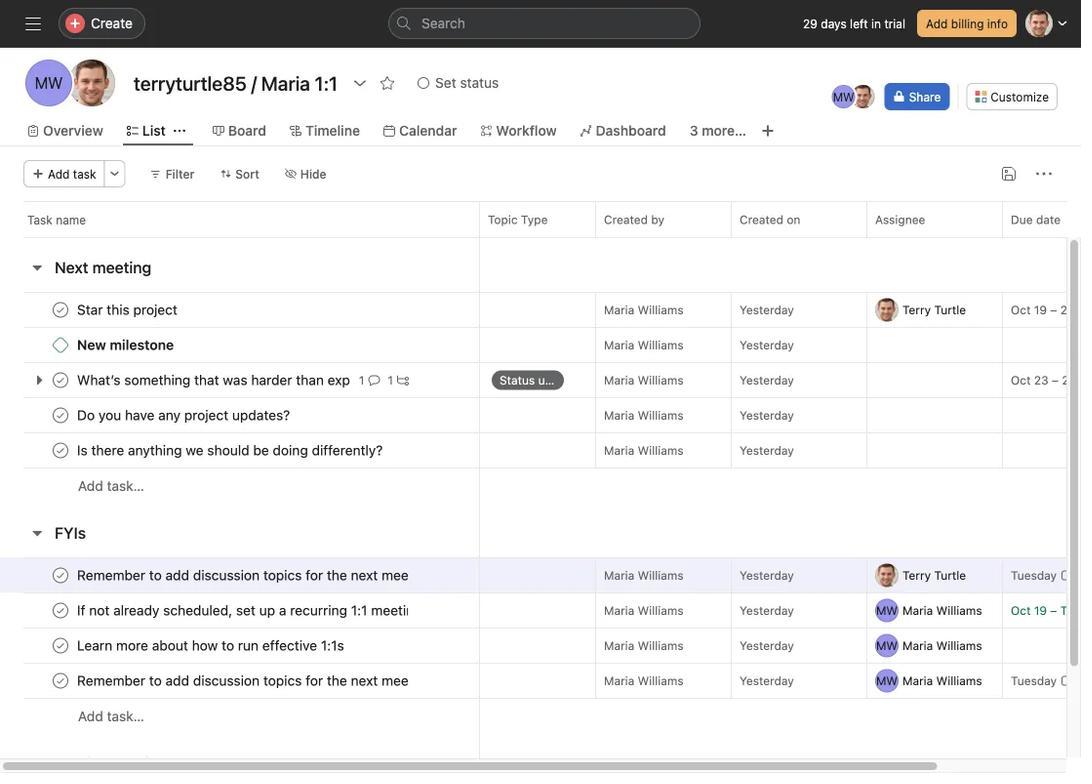 Task type: vqa. For each thing, say whether or not it's contained in the screenshot.
terry within Header FYIs TREE GRID
yes



Task type: locate. For each thing, give the bounding box(es) containing it.
hide
[[301, 167, 327, 181]]

0 vertical spatial collapse task list for this section image
[[29, 260, 45, 275]]

oct inside the header fyis "tree grid"
[[1012, 604, 1031, 618]]

1 vertical spatial remember to add discussion topics for the next meeting text field
[[73, 671, 409, 691]]

search list box
[[389, 8, 701, 39]]

williams
[[638, 303, 684, 317], [638, 338, 684, 352], [638, 373, 684, 387], [638, 409, 684, 422], [638, 444, 684, 457], [638, 569, 684, 582], [638, 604, 684, 618], [937, 604, 983, 618], [638, 639, 684, 653], [937, 639, 983, 653], [638, 674, 684, 688], [937, 674, 983, 688]]

completed checkbox for do you have any project updates? text box
[[49, 404, 72, 427]]

remember to add discussion topics for the next meeting text field down learn more about how to run effective 1:1s cell
[[73, 671, 409, 691]]

1 completed checkbox from the top
[[49, 298, 72, 322]]

3 oct from the top
[[1012, 604, 1031, 618]]

What's something that was harder than expected? text field
[[73, 371, 351, 390]]

1 terry from the top
[[903, 303, 932, 317]]

tab actions image
[[174, 125, 185, 137]]

2 yesterday from the top
[[740, 338, 795, 352]]

tt inside header next meeting tree grid
[[880, 303, 895, 317]]

completed image up fyis
[[49, 439, 72, 462]]

terry turtle inside header next meeting tree grid
[[903, 303, 967, 317]]

1 vertical spatial completed image
[[49, 564, 72, 587]]

1 vertical spatial –
[[1052, 373, 1059, 387]]

2 created from the left
[[740, 213, 784, 227]]

2 vertical spatial completed image
[[49, 634, 72, 658]]

completed image for star this project text field
[[49, 298, 72, 322]]

tuesday
[[1012, 569, 1058, 582], [1012, 674, 1058, 688]]

expand subtask list for the task what's something that was harder than expected? image
[[31, 372, 47, 388]]

2 task… from the top
[[107, 708, 144, 724]]

yesterday for "do you have any project updates?" 'cell'
[[740, 409, 795, 422]]

completed checkbox for remember to add discussion topics for the next meeting text box corresponding to tt
[[49, 564, 72, 587]]

yesterday for if not already scheduled, set up a recurring 1:1 meeting in your calendar cell
[[740, 604, 795, 618]]

1 yesterday from the top
[[740, 303, 795, 317]]

repeats image
[[1061, 673, 1077, 689]]

created for created on
[[740, 213, 784, 227]]

1 vertical spatial turtle
[[935, 569, 967, 582]]

3 completed image from the top
[[49, 439, 72, 462]]

1 tuesday from the top
[[1012, 569, 1058, 582]]

yesterday for new milestone cell
[[740, 338, 795, 352]]

save options image
[[1002, 166, 1017, 182]]

2 completed image from the top
[[49, 564, 72, 587]]

completed image inside is there anything we should be doing differently? "cell"
[[49, 439, 72, 462]]

0 horizontal spatial more actions image
[[109, 168, 121, 180]]

tuesday left repeats icon
[[1012, 569, 1058, 582]]

0 horizontal spatial created
[[604, 213, 648, 227]]

1 vertical spatial 19
[[1035, 604, 1048, 618]]

0 vertical spatial add task…
[[78, 478, 144, 494]]

– right 23
[[1052, 373, 1059, 387]]

2 terry turtle from the top
[[903, 569, 967, 582]]

turtle inside the header fyis "tree grid"
[[935, 569, 967, 582]]

19 left the toda
[[1035, 604, 1048, 618]]

4 yesterday from the top
[[740, 409, 795, 422]]

oct left 26
[[1012, 303, 1031, 317]]

add up fyis button
[[78, 478, 103, 494]]

1 turtle from the top
[[935, 303, 967, 317]]

1 vertical spatial add task…
[[78, 708, 144, 724]]

remember to add discussion topics for the next meeting cell up if not already scheduled, set up a recurring 1:1 meeting in your calendar text box
[[0, 558, 480, 594]]

next meeting button
[[55, 250, 152, 285]]

completed image up previous
[[49, 669, 72, 693]]

oct 19 – 26
[[1012, 303, 1076, 317]]

completed checkbox inside star this project cell
[[49, 298, 72, 322]]

created for created by
[[604, 213, 648, 227]]

task… inside the header fyis "tree grid"
[[107, 708, 144, 724]]

mw for remember to add discussion topics for the next meeting text box corresponding to mw
[[877, 674, 898, 688]]

19 inside the header fyis "tree grid"
[[1035, 604, 1048, 618]]

1 add task… row from the top
[[0, 468, 1082, 504]]

add task… for add task… button within the header next meeting tree grid
[[78, 478, 144, 494]]

2 vertical spatial oct
[[1012, 604, 1031, 618]]

add task… inside header next meeting tree grid
[[78, 478, 144, 494]]

2 tuesday from the top
[[1012, 674, 1058, 688]]

2 completed checkbox from the top
[[49, 564, 72, 587]]

tt inside the header fyis "tree grid"
[[880, 569, 895, 582]]

what's something that was harder than expected? cell
[[0, 362, 480, 398]]

board
[[228, 123, 267, 139]]

completed image right expand subtask list for the task what's something that was harder than expected? image on the left of the page
[[49, 369, 72, 392]]

0 vertical spatial tuesday
[[1012, 569, 1058, 582]]

terry
[[903, 303, 932, 317], [903, 569, 932, 582]]

expand sidebar image
[[25, 16, 41, 31]]

4 completed image from the top
[[49, 599, 72, 622]]

– left 26
[[1051, 303, 1058, 317]]

completed checkbox for remember to add discussion topics for the next meeting text box corresponding to mw
[[49, 669, 72, 693]]

task name
[[27, 213, 86, 227]]

remember to add discussion topics for the next meeting cell for tt
[[0, 558, 480, 594]]

completed image down fyis button
[[49, 599, 72, 622]]

completed image for mw
[[49, 634, 72, 658]]

3 completed checkbox from the top
[[49, 599, 72, 622]]

completed checkbox for if not already scheduled, set up a recurring 1:1 meeting in your calendar text box
[[49, 599, 72, 622]]

terry for tuesday
[[903, 569, 932, 582]]

oct left 23
[[1012, 373, 1031, 387]]

collapse task list for this section image left next
[[29, 260, 45, 275]]

learn more about how to run effective 1:1s cell
[[0, 628, 480, 664]]

0 vertical spatial terry
[[903, 303, 932, 317]]

– inside the header fyis "tree grid"
[[1051, 604, 1058, 618]]

board link
[[213, 120, 267, 142]]

0 vertical spatial turtle
[[935, 303, 967, 317]]

topic
[[488, 213, 518, 227]]

completed checkbox inside if not already scheduled, set up a recurring 1:1 meeting in your calendar cell
[[49, 599, 72, 622]]

completed checkbox inside remember to add discussion topics for the next meeting cell
[[49, 669, 72, 693]]

tuesday left repeats image in the bottom of the page
[[1012, 674, 1058, 688]]

2 collapse task list for this section image from the top
[[29, 756, 45, 771]]

1 remember to add discussion topics for the next meeting text field from the top
[[73, 566, 409, 585]]

2 turtle from the top
[[935, 569, 967, 582]]

maria
[[604, 303, 635, 317], [604, 338, 635, 352], [604, 373, 635, 387], [604, 409, 635, 422], [604, 444, 635, 457], [604, 569, 635, 582], [604, 604, 635, 618], [903, 604, 934, 618], [604, 639, 635, 653], [903, 639, 934, 653], [604, 674, 635, 688], [903, 674, 934, 688]]

19 inside header next meeting tree grid
[[1035, 303, 1048, 317]]

collapse task list for this section image
[[29, 260, 45, 275], [29, 756, 45, 771]]

1 add task… from the top
[[78, 478, 144, 494]]

completed image inside learn more about how to run effective 1:1s cell
[[49, 634, 72, 658]]

add task… button up fyis button
[[78, 475, 144, 497]]

oct
[[1012, 303, 1031, 317], [1012, 373, 1031, 387], [1012, 604, 1031, 618]]

completed checkbox inside remember to add discussion topics for the next meeting cell
[[49, 564, 72, 587]]

3 more… button
[[690, 120, 747, 142]]

in
[[872, 17, 882, 30]]

2 oct from the top
[[1012, 373, 1031, 387]]

set
[[436, 75, 457, 91]]

star this project cell
[[0, 292, 480, 328]]

next
[[55, 258, 88, 277]]

days
[[821, 17, 847, 30]]

1 add task… button from the top
[[78, 475, 144, 497]]

completed checkbox inside is there anything we should be doing differently? "cell"
[[49, 439, 72, 462]]

collapse task list for this section image left previous
[[29, 756, 45, 771]]

add task… button up previous topics button
[[78, 706, 144, 727]]

on
[[787, 213, 801, 227]]

status update
[[500, 373, 577, 387]]

Learn more about how to run effective 1:1s text field
[[73, 636, 350, 656]]

1 vertical spatial oct
[[1012, 373, 1031, 387]]

completed checkbox right expand subtask list for the task what's something that was harder than expected? image on the left of the page
[[49, 369, 72, 392]]

0 vertical spatial task…
[[107, 478, 144, 494]]

3 completed checkbox from the top
[[49, 439, 72, 462]]

Completed checkbox
[[49, 298, 72, 322], [49, 369, 72, 392], [49, 439, 72, 462], [49, 669, 72, 693]]

9 yesterday from the top
[[740, 674, 795, 688]]

1 vertical spatial terry turtle
[[903, 569, 967, 582]]

terry turtle inside the header fyis "tree grid"
[[903, 569, 967, 582]]

created
[[604, 213, 648, 227], [740, 213, 784, 227]]

add task… button
[[78, 475, 144, 497], [78, 706, 144, 727]]

0 vertical spatial remember to add discussion topics for the next meeting cell
[[0, 558, 480, 594]]

add task… button inside the header fyis "tree grid"
[[78, 706, 144, 727]]

19 left 26
[[1035, 303, 1048, 317]]

completed checkbox up previous
[[49, 669, 72, 693]]

1 19 from the top
[[1035, 303, 1048, 317]]

tuesday for terry turtle
[[1012, 569, 1058, 582]]

completed image up completed milestone icon
[[49, 298, 72, 322]]

6 yesterday from the top
[[740, 569, 795, 582]]

add up previous
[[78, 708, 103, 724]]

completed checkbox inside "do you have any project updates?" 'cell'
[[49, 404, 72, 427]]

1 terry turtle from the top
[[903, 303, 967, 317]]

2 terry from the top
[[903, 569, 932, 582]]

2 completed checkbox from the top
[[49, 369, 72, 392]]

Remember to add discussion topics for the next meeting text field
[[73, 566, 409, 585], [73, 671, 409, 691]]

completed checkbox up fyis
[[49, 439, 72, 462]]

3 more…
[[690, 123, 747, 139]]

add task… up fyis button
[[78, 478, 144, 494]]

add task… inside the header fyis "tree grid"
[[78, 708, 144, 724]]

yesterday for star this project cell
[[740, 303, 795, 317]]

1 vertical spatial task…
[[107, 708, 144, 724]]

2 19 from the top
[[1035, 604, 1048, 618]]

more actions image right task
[[109, 168, 121, 180]]

completed image for remember to add discussion topics for the next meeting text box corresponding to mw
[[49, 669, 72, 693]]

0 vertical spatial oct
[[1012, 303, 1031, 317]]

more section actions image
[[203, 756, 219, 771]]

2 completed image from the top
[[49, 369, 72, 392]]

more actions image
[[1037, 166, 1053, 182], [109, 168, 121, 180]]

add
[[927, 17, 948, 30], [48, 167, 70, 181], [78, 478, 103, 494], [78, 708, 103, 724]]

remember to add discussion topics for the next meeting text field up if not already scheduled, set up a recurring 1:1 meeting in your calendar text box
[[73, 566, 409, 585]]

remember to add discussion topics for the next meeting cell
[[0, 558, 480, 594], [0, 663, 480, 699]]

status
[[500, 373, 535, 387]]

oct left the toda
[[1012, 604, 1031, 618]]

meeting
[[92, 258, 152, 277]]

5 yesterday from the top
[[740, 444, 795, 457]]

row
[[0, 201, 1082, 237], [23, 236, 1082, 238], [0, 292, 1082, 328], [0, 327, 1082, 363], [0, 362, 1082, 398], [0, 397, 1082, 434], [0, 433, 1082, 469], [0, 558, 1082, 594], [0, 593, 1082, 629], [0, 628, 1082, 664], [0, 663, 1082, 699]]

3 completed image from the top
[[49, 634, 72, 658]]

remember to add discussion topics for the next meeting cell down learn more about how to run effective 1:1s text box at the left of page
[[0, 663, 480, 699]]

oct 19 – toda
[[1012, 604, 1082, 618]]

add task
[[48, 167, 96, 181]]

previous
[[55, 754, 117, 773]]

1 completed checkbox from the top
[[49, 404, 72, 427]]

task…
[[107, 478, 144, 494], [107, 708, 144, 724]]

completed image
[[49, 298, 72, 322], [49, 369, 72, 392], [49, 439, 72, 462], [49, 599, 72, 622], [49, 669, 72, 693]]

task… inside header next meeting tree grid
[[107, 478, 144, 494]]

more actions image right save options icon on the right top
[[1037, 166, 1053, 182]]

turtle
[[935, 303, 967, 317], [935, 569, 967, 582]]

turtle for oct 19
[[935, 303, 967, 317]]

1 completed image from the top
[[49, 404, 72, 427]]

maria williams
[[604, 303, 684, 317], [604, 338, 684, 352], [604, 373, 684, 387], [604, 409, 684, 422], [604, 444, 684, 457], [604, 569, 684, 582], [604, 604, 684, 618], [903, 604, 983, 618], [604, 639, 684, 653], [903, 639, 983, 653], [604, 674, 684, 688], [903, 674, 983, 688]]

0 vertical spatial remember to add discussion topics for the next meeting text field
[[73, 566, 409, 585]]

customize
[[991, 90, 1050, 103]]

Completed milestone checkbox
[[53, 337, 68, 353]]

4 completed checkbox from the top
[[49, 634, 72, 658]]

5 completed image from the top
[[49, 669, 72, 693]]

1 vertical spatial remember to add discussion topics for the next meeting cell
[[0, 663, 480, 699]]

completed checkbox for learn more about how to run effective 1:1s text box at the left of page
[[49, 634, 72, 658]]

2 add task… button from the top
[[78, 706, 144, 727]]

add task…
[[78, 478, 144, 494], [78, 708, 144, 724]]

created on
[[740, 213, 801, 227]]

timeline link
[[290, 120, 360, 142]]

mw
[[35, 74, 63, 92], [833, 90, 855, 103], [877, 604, 898, 618], [877, 639, 898, 653], [877, 674, 898, 688]]

completed milestone image
[[53, 337, 68, 353]]

terry turtle
[[903, 303, 967, 317], [903, 569, 967, 582]]

1 vertical spatial terry
[[903, 569, 932, 582]]

1 horizontal spatial created
[[740, 213, 784, 227]]

completed image inside star this project cell
[[49, 298, 72, 322]]

None text field
[[129, 65, 343, 101]]

filter button
[[141, 160, 203, 187]]

completed checkbox up completed milestone icon
[[49, 298, 72, 322]]

0 vertical spatial add task… row
[[0, 468, 1082, 504]]

1 created from the left
[[604, 213, 648, 227]]

hide button
[[276, 160, 335, 187]]

– left the toda
[[1051, 604, 1058, 618]]

New milestone text field
[[73, 335, 180, 355]]

fyis button
[[55, 516, 86, 551]]

yesterday
[[740, 303, 795, 317], [740, 338, 795, 352], [740, 373, 795, 387], [740, 409, 795, 422], [740, 444, 795, 457], [740, 569, 795, 582], [740, 604, 795, 618], [740, 639, 795, 653], [740, 674, 795, 688]]

task… up previous topics button
[[107, 708, 144, 724]]

completed image
[[49, 404, 72, 427], [49, 564, 72, 587], [49, 634, 72, 658]]

add left task
[[48, 167, 70, 181]]

1 vertical spatial add task… row
[[0, 698, 1082, 734]]

2 remember to add discussion topics for the next meeting cell from the top
[[0, 663, 480, 699]]

dashboard link
[[581, 120, 667, 142]]

2 vertical spatial –
[[1051, 604, 1058, 618]]

tt
[[82, 74, 101, 92], [856, 90, 871, 103], [880, 303, 895, 317], [880, 569, 895, 582]]

oct for oct 19 – toda
[[1012, 604, 1031, 618]]

created left on
[[740, 213, 784, 227]]

0 vertical spatial terry turtle
[[903, 303, 967, 317]]

0 vertical spatial add task… button
[[78, 475, 144, 497]]

7 yesterday from the top
[[740, 604, 795, 618]]

completed checkbox inside learn more about how to run effective 1:1s cell
[[49, 634, 72, 658]]

Do you have any project updates? text field
[[73, 406, 296, 425]]

Is there anything we should be doing differently? text field
[[73, 441, 389, 460]]

1 remember to add discussion topics for the next meeting cell from the top
[[0, 558, 480, 594]]

2 remember to add discussion topics for the next meeting text field from the top
[[73, 671, 409, 691]]

turtle inside header next meeting tree grid
[[935, 303, 967, 317]]

8 yesterday from the top
[[740, 639, 795, 653]]

completed image inside if not already scheduled, set up a recurring 1:1 meeting in your calendar cell
[[49, 599, 72, 622]]

4 completed checkbox from the top
[[49, 669, 72, 693]]

2 add task… from the top
[[78, 708, 144, 724]]

due
[[1012, 213, 1034, 227]]

0 vertical spatial 19
[[1035, 303, 1048, 317]]

workflow link
[[481, 120, 557, 142]]

— button
[[480, 558, 596, 593]]

customize button
[[967, 83, 1058, 110]]

0 vertical spatial –
[[1051, 303, 1058, 317]]

19
[[1035, 303, 1048, 317], [1035, 604, 1048, 618]]

1 completed image from the top
[[49, 298, 72, 322]]

0 vertical spatial completed image
[[49, 404, 72, 427]]

row containing task name
[[0, 201, 1082, 237]]

1 task… from the top
[[107, 478, 144, 494]]

23
[[1035, 373, 1049, 387]]

name
[[56, 213, 86, 227]]

1 oct from the top
[[1012, 303, 1031, 317]]

add task… row
[[0, 468, 1082, 504], [0, 698, 1082, 734]]

29
[[804, 17, 818, 30]]

task… down do you have any project updates? text box
[[107, 478, 144, 494]]

terry inside the header fyis "tree grid"
[[903, 569, 932, 582]]

add task… up previous topics button
[[78, 708, 144, 724]]

search
[[422, 15, 466, 31]]

completed image for 'is there anything we should be doing differently?' text box
[[49, 439, 72, 462]]

1 vertical spatial add task… button
[[78, 706, 144, 727]]

Completed checkbox
[[49, 404, 72, 427], [49, 564, 72, 587], [49, 599, 72, 622], [49, 634, 72, 658]]

terry inside header next meeting tree grid
[[903, 303, 932, 317]]

new milestone cell
[[0, 327, 480, 363]]

add task button
[[23, 160, 105, 187]]

1 comment image
[[369, 374, 380, 386]]

1 vertical spatial tuesday
[[1012, 674, 1058, 688]]

1 vertical spatial collapse task list for this section image
[[29, 756, 45, 771]]

created left by
[[604, 213, 648, 227]]



Task type: describe. For each thing, give the bounding box(es) containing it.
completed image for tt
[[49, 564, 72, 587]]

add to starred image
[[380, 75, 396, 91]]

add billing info
[[927, 17, 1009, 30]]

if not already scheduled, set up a recurring 1:1 meeting in your calendar cell
[[0, 593, 480, 629]]

26
[[1061, 303, 1076, 317]]

mw for if not already scheduled, set up a recurring 1:1 meeting in your calendar text box
[[877, 604, 898, 618]]

date
[[1037, 213, 1061, 227]]

terry turtle for oct 19
[[903, 303, 967, 317]]

completed checkbox for star this project text field
[[49, 298, 72, 322]]

sort button
[[211, 160, 268, 187]]

toda
[[1061, 604, 1082, 618]]

move tasks between sections image
[[421, 570, 433, 581]]

If not already scheduled, set up a recurring 1:1 meeting in your calendar text field
[[73, 601, 409, 620]]

3
[[690, 123, 699, 139]]

timeline
[[306, 123, 360, 139]]

billing
[[952, 17, 985, 30]]

remember to add discussion topics for the next meeting cell for mw
[[0, 663, 480, 699]]

24
[[1063, 373, 1077, 387]]

share button
[[885, 83, 950, 110]]

– for toda
[[1051, 604, 1058, 618]]

repeats image
[[1061, 568, 1077, 583]]

trial
[[885, 17, 906, 30]]

19 for – toda
[[1035, 604, 1048, 618]]

turtle for tuesday
[[935, 569, 967, 582]]

– for 24
[[1052, 373, 1059, 387]]

update
[[539, 373, 577, 387]]

is there anything we should be doing differently? cell
[[0, 433, 480, 469]]

completed image inside "do you have any project updates?" 'cell'
[[49, 404, 72, 427]]

create button
[[59, 8, 145, 39]]

terry for oct 19
[[903, 303, 932, 317]]

status
[[460, 75, 499, 91]]

row containing status update
[[0, 362, 1082, 398]]

list
[[142, 123, 166, 139]]

created by
[[604, 213, 665, 227]]

left
[[850, 17, 869, 30]]

info
[[988, 17, 1009, 30]]

oct for oct 19 – 26
[[1012, 303, 1031, 317]]

oct 23 – 24
[[1012, 373, 1077, 387]]

3 yesterday from the top
[[740, 373, 795, 387]]

filter
[[166, 167, 195, 181]]

set status
[[436, 75, 499, 91]]

header fyis tree grid
[[0, 558, 1082, 734]]

next meeting
[[55, 258, 152, 277]]

task… for add task… button within the header next meeting tree grid
[[107, 478, 144, 494]]

do you have any project updates? cell
[[0, 397, 480, 434]]

—
[[492, 570, 501, 581]]

– for 26
[[1051, 303, 1058, 317]]

add task… button inside header next meeting tree grid
[[78, 475, 144, 497]]

1 subtask image
[[397, 374, 409, 386]]

create
[[91, 15, 133, 31]]

completed image inside what's something that was harder than expected? cell
[[49, 369, 72, 392]]

due date
[[1012, 213, 1061, 227]]

completed checkbox inside what's something that was harder than expected? cell
[[49, 369, 72, 392]]

task
[[27, 213, 53, 227]]

add task… for add task… button inside the header fyis "tree grid"
[[78, 708, 144, 724]]

2 add task… row from the top
[[0, 698, 1082, 734]]

1 horizontal spatial more actions image
[[1037, 166, 1053, 182]]

Star this project text field
[[73, 300, 184, 320]]

more…
[[702, 123, 747, 139]]

assignee
[[876, 213, 926, 227]]

yesterday for is there anything we should be doing differently? "cell"
[[740, 444, 795, 457]]

workflow
[[496, 123, 557, 139]]

overview link
[[27, 120, 103, 142]]

task… for add task… button inside the header fyis "tree grid"
[[107, 708, 144, 724]]

collapse task list for this section image
[[29, 525, 45, 541]]

yesterday for learn more about how to run effective 1:1s cell
[[740, 639, 795, 653]]

set status button
[[409, 69, 508, 97]]

previous topics
[[55, 754, 166, 773]]

oct for oct 23 – 24
[[1012, 373, 1031, 387]]

remember to add discussion topics for the next meeting text field for mw
[[73, 671, 409, 691]]

add inside header next meeting tree grid
[[78, 478, 103, 494]]

header next meeting tree grid
[[0, 292, 1082, 504]]

add tab image
[[761, 123, 776, 139]]

completed checkbox for 'is there anything we should be doing differently?' text box
[[49, 439, 72, 462]]

calendar
[[399, 123, 457, 139]]

19 for – 26
[[1035, 303, 1048, 317]]

remember to add discussion topics for the next meeting text field for tt
[[73, 566, 409, 585]]

add left billing
[[927, 17, 948, 30]]

1 collapse task list for this section image from the top
[[29, 260, 45, 275]]

tuesday for maria williams
[[1012, 674, 1058, 688]]

mw for learn more about how to run effective 1:1s text box at the left of page
[[877, 639, 898, 653]]

fyis
[[55, 524, 86, 542]]

add a task to this section image
[[176, 756, 191, 771]]

share
[[910, 90, 941, 103]]

dashboard
[[596, 123, 667, 139]]

calendar link
[[384, 120, 457, 142]]

overview
[[43, 123, 103, 139]]

29 days left in trial
[[804, 17, 906, 30]]

by
[[652, 213, 665, 227]]

search button
[[389, 8, 701, 39]]

add billing info button
[[918, 10, 1017, 37]]

status update button
[[480, 363, 596, 398]]

type
[[521, 213, 548, 227]]

topic type
[[488, 213, 548, 227]]

previous topics button
[[55, 746, 166, 773]]

terry turtle for tuesday
[[903, 569, 967, 582]]

task
[[73, 167, 96, 181]]

show options image
[[353, 75, 368, 91]]

yesterday for remember to add discussion topics for the next meeting cell related to mw
[[740, 674, 795, 688]]

list link
[[127, 120, 166, 142]]

yesterday for tt's remember to add discussion topics for the next meeting cell
[[740, 569, 795, 582]]

sort
[[236, 167, 260, 181]]

completed image for if not already scheduled, set up a recurring 1:1 meeting in your calendar text box
[[49, 599, 72, 622]]

add inside the header fyis "tree grid"
[[78, 708, 103, 724]]

topics
[[121, 754, 166, 773]]



